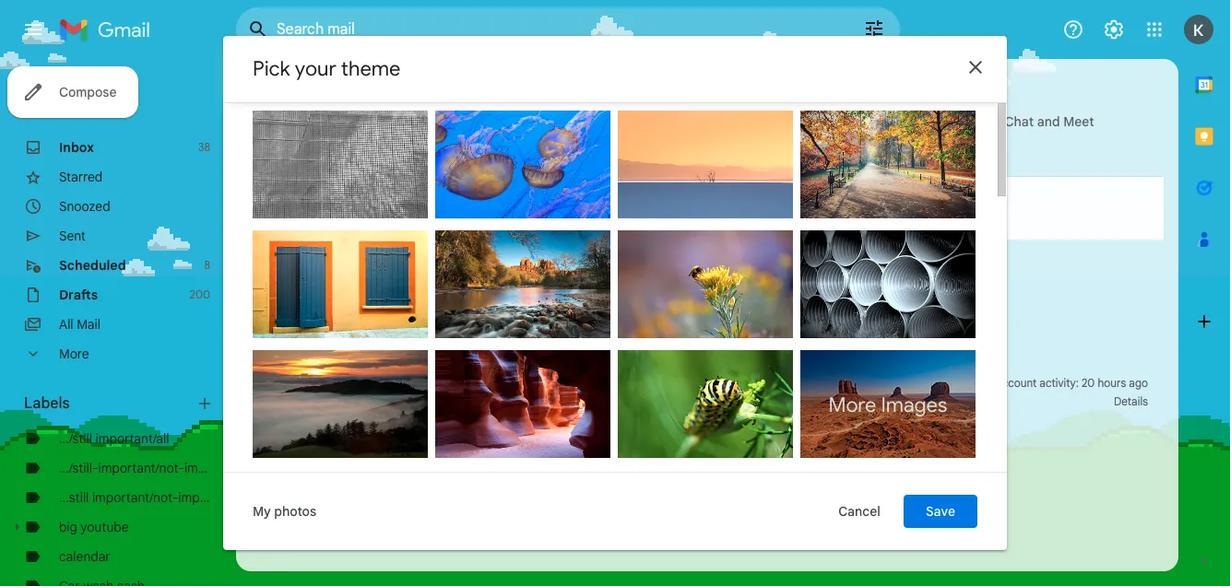 Task type: locate. For each thing, give the bounding box(es) containing it.
·
[[649, 376, 652, 390], [694, 376, 697, 390]]

gb
[[274, 395, 289, 409], [318, 395, 333, 409]]

more for more
[[59, 346, 89, 362]]

inbox
[[376, 113, 409, 130], [59, 139, 94, 156]]

· right terms on the bottom right of the page
[[649, 376, 652, 390]]

inbox for rightmost inbox link
[[376, 113, 409, 130]]

...still
[[59, 490, 89, 506]]

1 and from the left
[[484, 113, 507, 130]]

filters
[[566, 113, 604, 130]]

1 by: from the top
[[812, 216, 828, 231]]

important/not-
[[98, 460, 184, 477], [92, 490, 178, 506]]

1 vertical spatial inbox
[[59, 139, 94, 156]]

chat and meet
[[1005, 113, 1094, 130]]

· right 'privacy' 'link' on the bottom
[[694, 376, 697, 390]]

important/not- for .../still-
[[98, 460, 184, 477]]

all
[[59, 316, 73, 333]]

last
[[972, 376, 993, 390]]

big
[[59, 519, 77, 536]]

None search field
[[236, 7, 900, 52]]

themes link
[[390, 150, 438, 167]]

inbox for bottommost inbox link
[[59, 139, 94, 156]]

important up ...still important/not-important
[[184, 460, 242, 477]]

by: grzegorz głowaty option
[[800, 111, 976, 232]]

inbox link up starred link
[[59, 139, 94, 156]]

inbox link up themes link
[[376, 113, 409, 130]]

1 vertical spatial important/not-
[[92, 490, 178, 506]]

gb left of
[[274, 395, 289, 409]]

cancel button
[[823, 495, 896, 528]]

and for filters
[[607, 113, 630, 130]]

more inside button
[[829, 393, 876, 418]]

by: for by: grzegorz głowaty
[[812, 216, 828, 231]]

1 vertical spatial important
[[178, 490, 236, 506]]

filters and blocked addresses link
[[566, 113, 749, 130]]

important/not- up ...still important/not-important
[[98, 460, 184, 477]]

more for more images
[[829, 393, 876, 418]]

of
[[292, 395, 302, 409]]

by: left greg
[[812, 336, 828, 350]]

accounts
[[424, 113, 481, 130]]

0 horizontal spatial inbox
[[59, 139, 94, 156]]

inbox up starred link
[[59, 139, 94, 156]]

.../still-important/not-important link
[[59, 460, 242, 477]]

2 by: from the top
[[812, 336, 828, 350]]

by: romain guy option
[[618, 111, 793, 219], [253, 231, 428, 338], [435, 231, 610, 338], [618, 231, 793, 338], [435, 350, 610, 458], [618, 350, 793, 458]]

images
[[881, 393, 947, 418]]

1 · from the left
[[649, 376, 652, 390]]

footer containing terms
[[236, 374, 1164, 411]]

general link
[[258, 113, 306, 130]]

important for ...still important/not-important
[[178, 490, 236, 506]]

...still important/not-important
[[59, 490, 236, 506]]

by:
[[812, 216, 828, 231], [812, 336, 828, 350]]

big youtube
[[59, 519, 129, 536]]

important down .../still-important/not-important
[[178, 490, 236, 506]]

more inside button
[[59, 346, 89, 362]]

...still important/not-important link
[[59, 490, 236, 506]]

1 vertical spatial by:
[[812, 336, 828, 350]]

more images button
[[800, 350, 976, 458]]

labels up .../still
[[24, 395, 70, 413]]

advanced link
[[258, 150, 319, 167]]

and right filters
[[607, 113, 630, 130]]

by: for by: greg bullock
[[812, 336, 828, 350]]

2 · from the left
[[694, 376, 697, 390]]

scheduled
[[59, 257, 126, 274]]

0 vertical spatial more
[[59, 346, 89, 362]]

and for forwarding
[[835, 113, 858, 130]]

0 horizontal spatial inbox link
[[59, 139, 94, 156]]

follow link to manage storage image
[[368, 393, 386, 411]]

0 horizontal spatial more
[[59, 346, 89, 362]]

0 vertical spatial important
[[184, 460, 242, 477]]

and for accounts
[[484, 113, 507, 130]]

inbox link
[[376, 113, 409, 130], [59, 139, 94, 156]]

all mail
[[59, 316, 100, 333]]

compose
[[59, 84, 117, 101]]

more down all mail link
[[59, 346, 89, 362]]

labels navigation
[[0, 59, 242, 586]]

1 horizontal spatial labels
[[321, 113, 361, 130]]

snoozed
[[59, 198, 110, 215]]

footer
[[236, 374, 1164, 411]]

4 and from the left
[[1037, 113, 1060, 130]]

1 horizontal spatial ·
[[694, 376, 697, 390]]

0 horizontal spatial by: greg bullock option
[[253, 111, 428, 219]]

3 and from the left
[[835, 113, 858, 130]]

by: inside option
[[812, 216, 828, 231]]

labels for labels heading
[[24, 395, 70, 413]]

and left import
[[484, 113, 507, 130]]

1 horizontal spatial gb
[[318, 395, 333, 409]]

0.15
[[251, 395, 271, 409]]

0 horizontal spatial labels
[[24, 395, 70, 413]]

0 horizontal spatial gb
[[274, 395, 289, 409]]

mail
[[77, 316, 100, 333]]

2 and from the left
[[607, 113, 630, 130]]

1 vertical spatial more
[[829, 393, 876, 418]]

labels heading
[[24, 395, 195, 413]]

and left 'pop/imap'
[[835, 113, 858, 130]]

important
[[184, 460, 242, 477], [178, 490, 236, 506]]

hours
[[1098, 376, 1126, 390]]

.../still important/all
[[59, 431, 169, 447]]

2 gb from the left
[[318, 395, 333, 409]]

search mail image
[[242, 13, 275, 46]]

1 horizontal spatial more
[[829, 393, 876, 418]]

important for .../still-important/not-important
[[184, 460, 242, 477]]

more left the images
[[829, 393, 876, 418]]

.../still important/all link
[[59, 431, 169, 447]]

and for chat
[[1037, 113, 1060, 130]]

0 vertical spatial labels
[[321, 113, 361, 130]]

inbox inside labels navigation
[[59, 139, 94, 156]]

theme
[[341, 56, 401, 81]]

labels up the 'offline'
[[321, 113, 361, 130]]

0 horizontal spatial ·
[[649, 376, 652, 390]]

1 vertical spatial labels
[[24, 395, 70, 413]]

calendar
[[59, 549, 110, 565]]

starred
[[59, 169, 103, 185]]

1 horizontal spatial inbox
[[376, 113, 409, 130]]

terms link
[[615, 376, 646, 390]]

big youtube link
[[59, 519, 129, 536]]

0 vertical spatial by:
[[812, 216, 828, 231]]

details
[[1114, 395, 1148, 409]]

0 vertical spatial important/not-
[[98, 460, 184, 477]]

gb right 15
[[318, 395, 333, 409]]

terms
[[615, 376, 646, 390]]

by: greg bullock option
[[253, 111, 428, 219], [435, 111, 610, 219], [800, 231, 976, 352]]

your
[[295, 56, 336, 81]]

advanced
[[258, 150, 319, 167]]

main menu image
[[22, 18, 44, 41]]

important/not- down .../still-important/not-important link on the left
[[92, 490, 178, 506]]

pop/imap
[[862, 113, 923, 130]]

inbox up themes link
[[376, 113, 409, 130]]

bullock
[[859, 336, 898, 350]]

0 vertical spatial inbox
[[376, 113, 409, 130]]

labels
[[321, 113, 361, 130], [24, 395, 70, 413]]

program policies link
[[700, 376, 783, 390]]

2 horizontal spatial by: greg bullock option
[[800, 231, 976, 352]]

by: left "grzegorz"
[[812, 216, 828, 231]]

labels inside navigation
[[24, 395, 70, 413]]

forwarding and pop/imap
[[764, 113, 923, 130]]

drafts
[[59, 287, 98, 303]]

0 vertical spatial inbox link
[[376, 113, 409, 130]]

tab list
[[1179, 59, 1230, 520]]

more
[[59, 346, 89, 362], [829, 393, 876, 418]]

meet
[[1063, 113, 1094, 130]]

general
[[258, 113, 306, 130]]

add-
[[938, 113, 968, 130]]

and right chat
[[1037, 113, 1060, 130]]



Task type: vqa. For each thing, say whether or not it's contained in the screenshot.
the Christmas corresponding to Christmas Time!
no



Task type: describe. For each thing, give the bounding box(es) containing it.
compose button
[[7, 66, 139, 118]]

important/all
[[96, 431, 169, 447]]

offline link
[[334, 150, 375, 167]]

last account activity: 20 hours ago details
[[972, 376, 1148, 409]]

1 horizontal spatial by: greg bullock option
[[435, 111, 610, 219]]

important/not- for ...still
[[92, 490, 178, 506]]

0.15 gb of 15 gb used
[[251, 395, 361, 409]]

pick your theme heading
[[253, 56, 401, 81]]

by: greg bullock
[[812, 336, 898, 350]]

forwarding
[[764, 113, 832, 130]]

1 horizontal spatial inbox link
[[376, 113, 409, 130]]

all mail link
[[59, 316, 100, 333]]

pick
[[253, 56, 290, 81]]

pick your theme
[[253, 56, 401, 81]]

terms · privacy · program policies
[[615, 376, 783, 390]]

privacy
[[654, 376, 691, 390]]

by: greg bullock option containing by: greg bullock
[[800, 231, 976, 352]]

calendar link
[[59, 549, 110, 565]]

by: grzegorz głowaty
[[812, 216, 926, 231]]

.../still-
[[59, 460, 98, 477]]

sent
[[59, 228, 86, 244]]

sent link
[[59, 228, 86, 244]]

ons
[[968, 113, 990, 130]]

save
[[926, 504, 955, 520]]

cancel
[[838, 504, 880, 520]]

8
[[204, 258, 210, 272]]

by: mike cleron option
[[253, 350, 428, 458]]

pick your theme alert dialog
[[223, 36, 1007, 551]]

settings image
[[1103, 18, 1125, 41]]

details link
[[1114, 395, 1148, 409]]

more images
[[829, 393, 947, 418]]

1 gb from the left
[[274, 395, 289, 409]]

policies
[[745, 376, 783, 390]]

200
[[190, 288, 210, 302]]

add-ons link
[[938, 113, 990, 130]]

.../still-important/not-important
[[59, 460, 242, 477]]

youtube
[[81, 519, 129, 536]]

forwarding and pop/imap link
[[764, 113, 923, 130]]

chat
[[1005, 113, 1034, 130]]

snoozed link
[[59, 198, 110, 215]]

program
[[700, 376, 743, 390]]

offline
[[334, 150, 375, 167]]

accounts and import
[[424, 113, 551, 130]]

more button
[[0, 339, 221, 369]]

labels link
[[321, 113, 361, 130]]

import
[[511, 113, 551, 130]]

add-ons
[[938, 113, 990, 130]]

blocked
[[633, 113, 682, 130]]

accounts and import link
[[424, 113, 551, 130]]

greg
[[830, 336, 856, 350]]

privacy link
[[654, 376, 691, 390]]

filters and blocked addresses
[[566, 113, 749, 130]]

themes
[[390, 150, 438, 167]]

1 vertical spatial inbox link
[[59, 139, 94, 156]]

labels for labels link
[[321, 113, 361, 130]]

addresses
[[685, 113, 749, 130]]

activity:
[[1040, 376, 1079, 390]]

głowaty
[[881, 216, 926, 231]]

drafts link
[[59, 287, 98, 303]]

save button
[[904, 495, 977, 528]]

20
[[1082, 376, 1095, 390]]

account
[[996, 376, 1037, 390]]

scheduled link
[[59, 257, 126, 274]]

.../still
[[59, 431, 92, 447]]

advanced search options image
[[856, 10, 893, 47]]

chat and meet link
[[1005, 113, 1094, 130]]

grzegorz
[[830, 216, 879, 231]]

used
[[336, 395, 361, 409]]

settings
[[251, 69, 325, 94]]

15
[[305, 395, 315, 409]]

38
[[198, 140, 210, 154]]

ago
[[1129, 376, 1148, 390]]

starred link
[[59, 169, 103, 185]]



